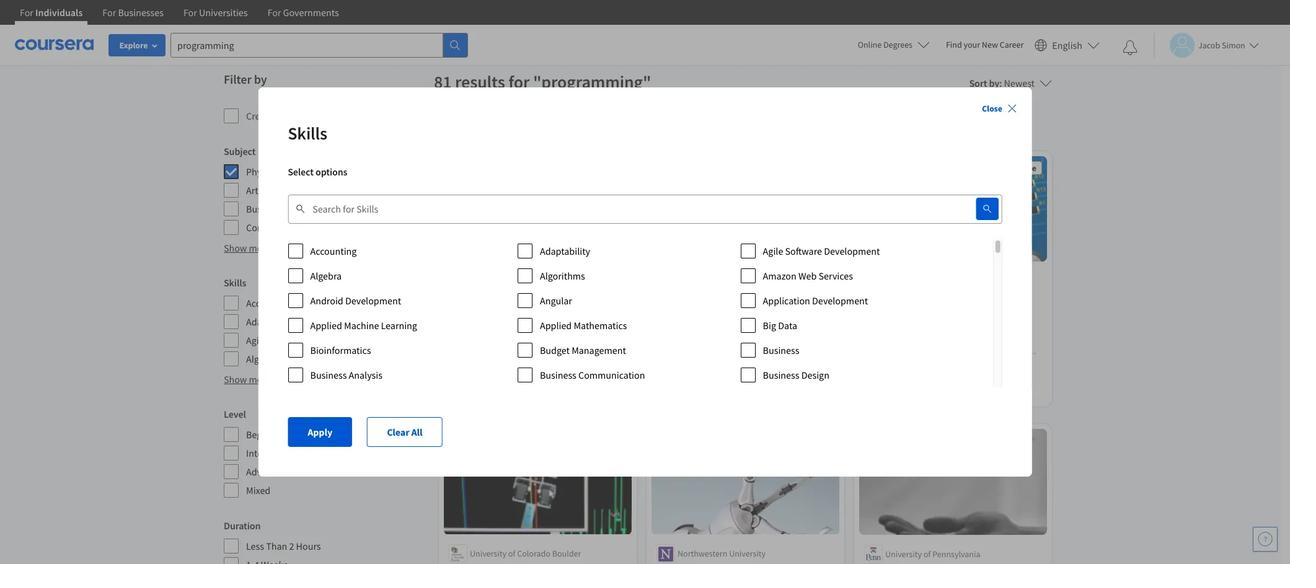 Task type: vqa. For each thing, say whether or not it's contained in the screenshot.
Skills to the bottom
yes



Task type: locate. For each thing, give the bounding box(es) containing it.
governments
[[283, 6, 339, 19]]

system
[[864, 370, 891, 382]]

1 vertical spatial science
[[290, 221, 322, 234]]

show more up level
[[224, 373, 271, 386]]

engineering
[[334, 166, 384, 178], [962, 370, 1006, 382]]

0 vertical spatial architecture,
[[967, 321, 1013, 332]]

1 horizontal spatial agile software development
[[763, 245, 880, 257]]

1 vertical spatial show more button
[[224, 372, 271, 387]]

1 applied from the left
[[310, 319, 342, 332]]

0 horizontal spatial applied
[[310, 319, 342, 332]]

services
[[818, 270, 853, 282]]

0 vertical spatial accounting
[[310, 245, 357, 257]]

0 vertical spatial for
[[509, 71, 530, 93]]

show more for computer science
[[224, 242, 271, 254]]

computer down arts
[[246, 221, 288, 234]]

0 horizontal spatial architecture,
[[864, 358, 911, 369]]

show more button up level
[[224, 372, 271, 387]]

accounting inside the select skills options element
[[310, 245, 357, 257]]

1 vertical spatial accounting
[[246, 297, 293, 309]]

less
[[246, 540, 264, 552]]

1 vertical spatial design
[[801, 369, 829, 381]]

amazon
[[763, 270, 796, 282]]

for left universities
[[183, 6, 197, 19]]

show
[[224, 242, 247, 254], [224, 373, 247, 386]]

1 vertical spatial algebra
[[246, 353, 278, 365]]

2 for from the left
[[102, 6, 116, 19]]

1 vertical spatial more
[[249, 373, 271, 386]]

skills dialog
[[258, 87, 1032, 477]]

0 vertical spatial algebra
[[310, 270, 341, 282]]

accounting
[[310, 245, 357, 257], [246, 297, 293, 309]]

sort
[[969, 77, 987, 89]]

web
[[798, 270, 816, 282]]

show more down the computer science
[[224, 242, 271, 254]]

level group
[[224, 407, 427, 498]]

agile software development down android
[[246, 334, 363, 347]]

university left 'pennsylvania'
[[885, 549, 922, 560]]

angular
[[540, 294, 572, 307]]

critical up solving,
[[956, 333, 982, 344]]

drones for environmental science
[[657, 297, 798, 309]]

university left the colorado
[[470, 549, 506, 560]]

big data
[[763, 319, 797, 332]]

of for transmission
[[479, 297, 488, 309]]

1 vertical spatial architecture,
[[864, 358, 911, 369]]

applied
[[310, 319, 342, 332], [540, 319, 572, 332]]

by right sort
[[989, 77, 999, 89]]

humanities
[[282, 184, 330, 197]]

0 vertical spatial design
[[449, 297, 477, 309]]

communication
[[578, 369, 645, 381]]

business communication
[[540, 369, 645, 381]]

1 horizontal spatial of
[[508, 549, 515, 560]]

0 vertical spatial show
[[224, 242, 247, 254]]

edutech
[[486, 276, 517, 287]]

business for business communication
[[540, 369, 576, 381]]

skills
[[288, 122, 327, 144], [224, 276, 246, 289]]

computer for architecture
[[864, 297, 906, 309]]

1 horizontal spatial by
[[989, 77, 999, 89]]

science up big data
[[766, 297, 798, 309]]

4 for from the left
[[268, 6, 281, 19]]

0 vertical spatial agile software development
[[763, 245, 880, 257]]

show for computer science
[[224, 242, 247, 254]]

design inside design of transmission line: modelling and performance
[[449, 297, 477, 309]]

1 vertical spatial skills
[[224, 276, 246, 289]]

for left governments
[[268, 6, 281, 19]]

clear
[[387, 426, 409, 438]]

skills group
[[224, 275, 427, 367]]

development up the services
[[824, 245, 880, 257]]

1 vertical spatial adaptability
[[246, 316, 296, 328]]

of left the colorado
[[508, 549, 515, 560]]

learning
[[381, 319, 417, 332]]

for for individuals
[[20, 6, 33, 19]]

algebra
[[310, 270, 341, 282], [246, 353, 278, 365]]

0 vertical spatial show more
[[224, 242, 271, 254]]

agile
[[763, 245, 783, 257], [246, 334, 266, 347]]

career
[[1000, 39, 1024, 50]]

0 horizontal spatial design
[[449, 297, 477, 309]]

software-
[[912, 358, 947, 369]]

critical inside computer architecture, computer programming, critical thinking, microarchitecture, problem solving, software architecture, software-defined networking, system software, software engineering
[[956, 333, 982, 344]]

0 horizontal spatial by
[[254, 71, 267, 87]]

1 show from the top
[[224, 242, 247, 254]]

computer architecture, computer programming, critical thinking, microarchitecture, problem solving, software architecture, software-defined networking, system software, software engineering
[[864, 321, 1028, 382]]

management
[[571, 344, 626, 356]]

agile inside skills group
[[246, 334, 266, 347]]

0 vertical spatial agile
[[763, 245, 783, 257]]

computer
[[246, 221, 288, 234], [864, 297, 906, 309], [929, 321, 965, 332], [864, 333, 901, 344]]

1 horizontal spatial for
[[688, 297, 700, 309]]

1 vertical spatial show
[[224, 373, 247, 386]]

1 horizontal spatial algebra
[[310, 270, 341, 282]]

colorado
[[517, 549, 550, 560]]

computer inside subject 'group'
[[246, 221, 288, 234]]

development
[[824, 245, 880, 257], [345, 294, 401, 307], [812, 294, 868, 307], [307, 334, 363, 347]]

2 more from the top
[[249, 373, 271, 386]]

applied down the line: on the left of page
[[540, 319, 572, 332]]

more up beginner
[[249, 373, 271, 386]]

business
[[246, 203, 283, 215], [763, 344, 799, 356], [310, 369, 347, 381], [540, 369, 576, 381], [763, 369, 799, 381]]

2 vertical spatial and
[[449, 311, 465, 324]]

1 vertical spatial agile software development
[[246, 334, 363, 347]]

1 horizontal spatial applied
[[540, 319, 572, 332]]

1 horizontal spatial critical
[[956, 333, 982, 344]]

2 show more button from the top
[[224, 372, 271, 387]]

physical science and engineering
[[246, 166, 384, 178]]

applied down android
[[310, 319, 342, 332]]

design of transmission line: modelling and performance
[[449, 297, 611, 324]]

your
[[964, 39, 980, 50]]

2 show from the top
[[224, 373, 247, 386]]

0 horizontal spatial agile
[[246, 334, 266, 347]]

0 horizontal spatial for
[[509, 71, 530, 93]]

advanced
[[246, 466, 287, 478]]

beginner
[[246, 428, 283, 441]]

for left individuals
[[20, 6, 33, 19]]

software inside the select skills options element
[[785, 245, 822, 257]]

architecture,
[[967, 321, 1013, 332], [864, 358, 911, 369]]

for
[[20, 6, 33, 19], [102, 6, 116, 19], [183, 6, 197, 19], [268, 6, 281, 19]]

1 more from the top
[[249, 242, 271, 254]]

1 show more from the top
[[224, 242, 271, 254]]

help center image
[[1258, 532, 1273, 547]]

skills inside dialog
[[288, 122, 327, 144]]

1 for from the left
[[20, 6, 33, 19]]

of inside design of transmission line: modelling and performance
[[479, 297, 488, 309]]

more down the computer science
[[249, 242, 271, 254]]

computer up 'programming,'
[[929, 321, 965, 332]]

development up applied machine learning
[[345, 294, 401, 307]]

boulder
[[552, 549, 581, 560]]

application
[[763, 294, 810, 307]]

0 horizontal spatial critical
[[721, 321, 747, 332]]

2 vertical spatial science
[[766, 297, 798, 309]]

university right northwestern
[[729, 549, 766, 560]]

0 horizontal spatial university
[[470, 549, 506, 560]]

0 vertical spatial show more button
[[224, 241, 271, 255]]

for individuals
[[20, 6, 83, 19]]

architecture, up thinking,
[[967, 321, 1013, 332]]

0 horizontal spatial adaptability
[[246, 316, 296, 328]]

1 horizontal spatial adaptability
[[540, 245, 590, 257]]

0 horizontal spatial of
[[479, 297, 488, 309]]

science for computer
[[290, 221, 322, 234]]

architecture
[[908, 297, 960, 309]]

show up level
[[224, 373, 247, 386]]

mathematics
[[574, 319, 627, 332]]

and right arts
[[264, 184, 280, 197]]

for right the drones
[[688, 297, 700, 309]]

intermediate
[[246, 447, 300, 459]]

Search by keyword search field
[[313, 194, 947, 224]]

networking,
[[977, 358, 1022, 369]]

0 horizontal spatial algebra
[[246, 353, 278, 365]]

3 university from the left
[[885, 549, 922, 560]]

0 horizontal spatial skills
[[224, 276, 246, 289]]

1 horizontal spatial and
[[316, 166, 332, 178]]

1 university from the left
[[470, 549, 506, 560]]

1 horizontal spatial architecture,
[[967, 321, 1013, 332]]

environmental
[[702, 297, 764, 309]]

by for sort
[[989, 77, 999, 89]]

science down humanities
[[290, 221, 322, 234]]

eligible
[[273, 110, 304, 122]]

1 vertical spatial engineering
[[962, 370, 1006, 382]]

accounting inside skills group
[[246, 297, 293, 309]]

of for pennsylvania
[[924, 549, 931, 560]]

northwestern university
[[678, 549, 766, 560]]

1 vertical spatial agile
[[246, 334, 266, 347]]

show down the computer science
[[224, 242, 247, 254]]

of up performance
[[479, 297, 488, 309]]

1 horizontal spatial engineering
[[962, 370, 1006, 382]]

computer left architecture
[[864, 297, 906, 309]]

find your new career
[[946, 39, 1024, 50]]

2 applied from the left
[[540, 319, 572, 332]]

business analysis
[[310, 369, 382, 381]]

software left the "bioinformatics"
[[268, 334, 305, 347]]

development down machine
[[307, 334, 363, 347]]

2 horizontal spatial of
[[924, 549, 931, 560]]

science up humanities
[[282, 166, 314, 178]]

for right results
[[509, 71, 530, 93]]

3 for from the left
[[183, 6, 197, 19]]

newest
[[1004, 77, 1035, 89]]

2 show more from the top
[[224, 373, 271, 386]]

2 horizontal spatial university
[[885, 549, 922, 560]]

for for universities
[[183, 6, 197, 19]]

business for business analysis
[[310, 369, 347, 381]]

for
[[509, 71, 530, 93], [688, 297, 700, 309]]

less than 2 hours
[[246, 540, 321, 552]]

computer up microarchitecture, at bottom right
[[864, 333, 901, 344]]

:
[[999, 77, 1002, 89]]

of left 'pennsylvania'
[[924, 549, 931, 560]]

1 vertical spatial critical
[[956, 333, 982, 344]]

for left businesses
[[102, 6, 116, 19]]

1 horizontal spatial design
[[801, 369, 829, 381]]

1 horizontal spatial skills
[[288, 122, 327, 144]]

show more button down the computer science
[[224, 241, 271, 255]]

drones
[[657, 297, 686, 309]]

accounting left android
[[246, 297, 293, 309]]

agile inside the select skills options element
[[763, 245, 783, 257]]

software down thinking,
[[996, 346, 1028, 357]]

by
[[254, 71, 267, 87], [989, 77, 999, 89]]

0 vertical spatial adaptability
[[540, 245, 590, 257]]

0 vertical spatial skills
[[288, 122, 327, 144]]

critical down environmental
[[721, 321, 747, 332]]

0 horizontal spatial agile software development
[[246, 334, 363, 347]]

agile software development
[[763, 245, 880, 257], [246, 334, 363, 347]]

l&t edutech
[[470, 276, 517, 287]]

None search field
[[170, 33, 468, 57]]

agile software development inside skills group
[[246, 334, 363, 347]]

0 horizontal spatial engineering
[[334, 166, 384, 178]]

1 horizontal spatial university
[[729, 549, 766, 560]]

0 horizontal spatial and
[[264, 184, 280, 197]]

1 vertical spatial and
[[264, 184, 280, 197]]

0 vertical spatial critical
[[721, 321, 747, 332]]

1 horizontal spatial accounting
[[310, 245, 357, 257]]

architecture, down microarchitecture, at bottom right
[[864, 358, 911, 369]]

show more button for computer science
[[224, 241, 271, 255]]

by right filter at the top left of the page
[[254, 71, 267, 87]]

show more button
[[224, 241, 271, 255], [224, 372, 271, 387]]

0 vertical spatial science
[[282, 166, 314, 178]]

level
[[224, 408, 246, 420]]

of
[[479, 297, 488, 309], [508, 549, 515, 560], [924, 549, 931, 560]]

software up web
[[785, 245, 822, 257]]

1 vertical spatial for
[[688, 297, 700, 309]]

defined
[[947, 358, 976, 369]]

accounting up android
[[310, 245, 357, 257]]

0 vertical spatial engineering
[[334, 166, 384, 178]]

show more
[[224, 242, 271, 254], [224, 373, 271, 386]]

and left performance
[[449, 311, 465, 324]]

0 vertical spatial more
[[249, 242, 271, 254]]

adaptability inside skills group
[[246, 316, 296, 328]]

credit
[[246, 110, 271, 122]]

more for computer science
[[249, 242, 271, 254]]

agile software development up amazon web services
[[763, 245, 880, 257]]

1 horizontal spatial agile
[[763, 245, 783, 257]]

and right select
[[316, 166, 332, 178]]

0 horizontal spatial accounting
[[246, 297, 293, 309]]

design
[[449, 297, 477, 309], [801, 369, 829, 381]]

show more button for algebra
[[224, 372, 271, 387]]

2 horizontal spatial and
[[449, 311, 465, 324]]

1 show more button from the top
[[224, 241, 271, 255]]

1 vertical spatial show more
[[224, 373, 271, 386]]



Task type: describe. For each thing, give the bounding box(es) containing it.
subject group
[[224, 144, 427, 236]]

0 vertical spatial and
[[316, 166, 332, 178]]

adaptability inside the select skills options element
[[540, 245, 590, 257]]

2 university from the left
[[729, 549, 766, 560]]

university of colorado boulder
[[470, 549, 581, 560]]

for inside 'link'
[[688, 297, 700, 309]]

university for university of pennsylvania
[[885, 549, 922, 560]]

options
[[316, 166, 347, 178]]

all
[[411, 426, 423, 438]]

computer for architecture,
[[929, 321, 965, 332]]

university for university of colorado boulder
[[470, 549, 506, 560]]

performance
[[467, 311, 521, 324]]

agile software development inside the select skills options element
[[763, 245, 880, 257]]

for universities
[[183, 6, 248, 19]]

physical
[[246, 166, 280, 178]]

line:
[[547, 297, 568, 309]]

thinking
[[748, 321, 780, 332]]

science for physical
[[282, 166, 314, 178]]

android development
[[310, 294, 401, 307]]

skills inside group
[[224, 276, 246, 289]]

coursera image
[[15, 35, 94, 55]]

more for algebra
[[249, 373, 271, 386]]

for governments
[[268, 6, 339, 19]]

english button
[[1030, 25, 1105, 65]]

budget
[[540, 344, 570, 356]]

businesses
[[118, 6, 164, 19]]

show for algebra
[[224, 373, 247, 386]]

subject
[[224, 145, 256, 157]]

hours
[[296, 540, 321, 552]]

software,
[[892, 370, 927, 382]]

engineering inside computer architecture, computer programming, critical thinking, microarchitecture, problem solving, software architecture, software-defined networking, system software, software engineering
[[962, 370, 1006, 382]]

thinking,
[[983, 333, 1017, 344]]

computer science
[[246, 221, 322, 234]]

show more for algebra
[[224, 373, 271, 386]]

duration
[[224, 519, 261, 532]]

microarchitecture,
[[864, 346, 930, 357]]

algebra inside skills group
[[246, 353, 278, 365]]

credit eligible
[[246, 110, 304, 122]]

programming,
[[902, 333, 954, 344]]

university of pennsylvania
[[885, 549, 980, 560]]

arts and humanities
[[246, 184, 330, 197]]

free
[[1020, 162, 1037, 174]]

select skills options element
[[288, 239, 1002, 387]]

show notifications image
[[1123, 40, 1138, 55]]

critical thinking
[[721, 321, 780, 332]]

bioinformatics
[[310, 344, 371, 356]]

select options
[[288, 166, 347, 178]]

computer architecture
[[864, 297, 960, 309]]

data
[[778, 319, 797, 332]]

for for governments
[[268, 6, 281, 19]]

by for filter
[[254, 71, 267, 87]]

business for business design
[[763, 369, 799, 381]]

algorithms
[[540, 270, 585, 282]]

select
[[288, 166, 314, 178]]

design of transmission line: modelling and performance link
[[449, 295, 627, 325]]

81
[[434, 71, 452, 93]]

applied for applied mathematics
[[540, 319, 572, 332]]

filter by
[[224, 71, 267, 87]]

problem
[[932, 346, 963, 357]]

duration group
[[224, 518, 427, 564]]

and inside design of transmission line: modelling and performance
[[449, 311, 465, 324]]

android
[[310, 294, 343, 307]]

application development
[[763, 294, 868, 307]]

computer for science
[[246, 221, 288, 234]]

pennsylvania
[[932, 549, 980, 560]]

close button
[[977, 97, 1022, 120]]

machine
[[344, 319, 379, 332]]

for for businesses
[[102, 6, 116, 19]]

close
[[982, 103, 1002, 114]]

apply
[[308, 426, 332, 438]]

big
[[763, 319, 776, 332]]

algebra inside the select skills options element
[[310, 270, 341, 282]]

of for colorado
[[508, 549, 515, 560]]

banner navigation
[[10, 0, 349, 34]]

software inside skills group
[[268, 334, 305, 347]]

l&t
[[470, 276, 484, 287]]

applied for applied machine learning
[[310, 319, 342, 332]]

northwestern
[[678, 549, 727, 560]]

mixed
[[246, 484, 270, 497]]

clear all
[[387, 426, 423, 438]]

english
[[1052, 39, 1082, 51]]

software down the software-
[[929, 370, 961, 382]]

development down the services
[[812, 294, 868, 307]]

development inside skills group
[[307, 334, 363, 347]]

computer architecture link
[[864, 295, 1042, 310]]

budget management
[[540, 344, 626, 356]]

81 results for "programming"
[[434, 71, 651, 93]]

science inside 'link'
[[766, 297, 798, 309]]

analysis
[[349, 369, 382, 381]]

engineering inside subject 'group'
[[334, 166, 384, 178]]

apply button
[[288, 417, 352, 447]]

new
[[982, 39, 998, 50]]

search image
[[982, 204, 992, 214]]

find your new career link
[[940, 37, 1030, 53]]

find
[[946, 39, 962, 50]]

modelling
[[570, 297, 611, 309]]

drones for environmental science link
[[657, 295, 834, 310]]

filter
[[224, 71, 252, 87]]

business design
[[763, 369, 829, 381]]

universities
[[199, 6, 248, 19]]

design inside the select skills options element
[[801, 369, 829, 381]]

business inside subject 'group'
[[246, 203, 283, 215]]

"programming"
[[533, 71, 651, 93]]

for businesses
[[102, 6, 164, 19]]

individuals
[[35, 6, 83, 19]]



